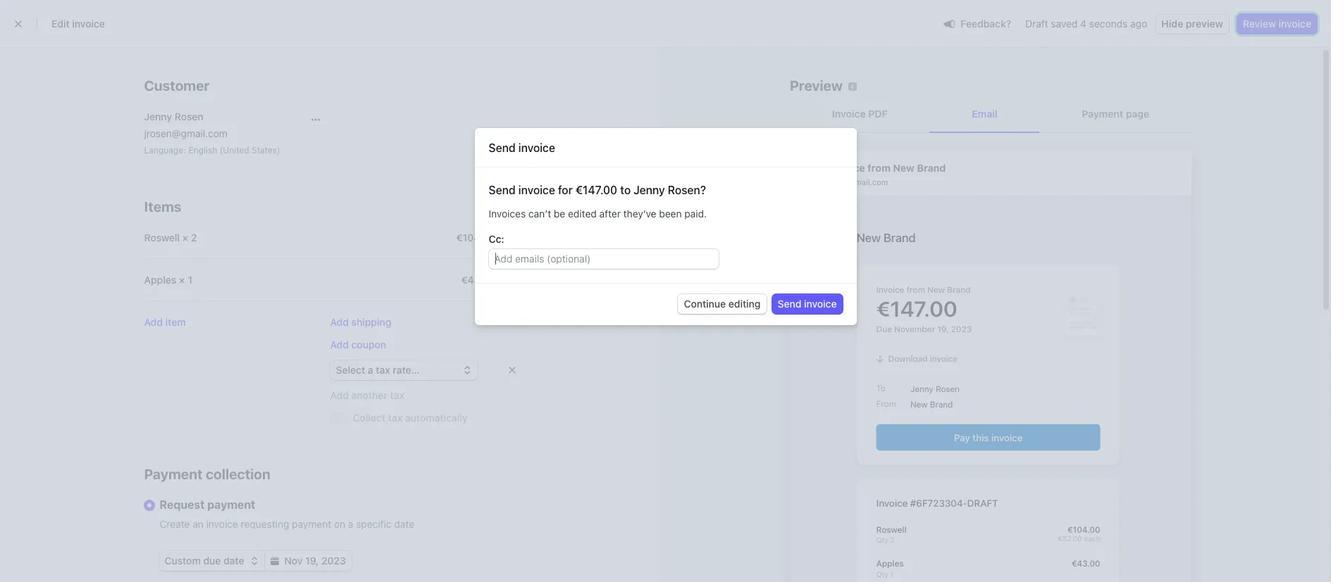 Task type: locate. For each thing, give the bounding box(es) containing it.
payment inside tab list
[[1082, 108, 1124, 120]]

0 vertical spatial send invoice
[[489, 142, 555, 155]]

send
[[489, 142, 516, 155], [489, 184, 516, 197], [778, 298, 802, 310]]

request payment create an invoice requesting payment on a specific date
[[160, 499, 415, 531]]

preview
[[790, 78, 843, 94]]

0 vertical spatial jenny
[[144, 111, 172, 123]]

payment
[[1082, 108, 1124, 120], [144, 467, 203, 483]]

send inside button
[[778, 298, 802, 310]]

date
[[394, 519, 415, 531], [223, 555, 244, 567]]

ago
[[1131, 18, 1148, 30]]

editing
[[729, 298, 761, 310]]

payment left page
[[1082, 108, 1124, 120]]

1 vertical spatial jenny
[[634, 184, 665, 197]]

add shipping button
[[330, 316, 391, 330]]

jenny right to
[[634, 184, 665, 197]]

add left coupon on the left bottom of the page
[[330, 339, 349, 351]]

new right from
[[893, 162, 915, 174]]

4
[[1081, 18, 1087, 30]]

0 horizontal spatial jenny
[[144, 111, 172, 123]]

invoice
[[832, 108, 866, 120]]

0 vertical spatial jrosen@gmail.com
[[144, 128, 228, 140]]

invoice
[[72, 18, 105, 30], [1279, 18, 1312, 30], [519, 142, 555, 155], [831, 162, 865, 174], [519, 184, 555, 197], [804, 298, 837, 310], [206, 519, 238, 531]]

2023
[[322, 555, 346, 567]]

date right "specific"
[[394, 519, 415, 531]]

items
[[144, 199, 181, 215]]

for
[[558, 184, 573, 197]]

payment for payment collection
[[144, 467, 203, 483]]

new
[[807, 162, 829, 174], [893, 162, 915, 174]]

collect tax automatically
[[353, 412, 468, 424]]

payment up request
[[144, 467, 203, 483]]

page
[[1126, 108, 1150, 120]]

1 vertical spatial payment
[[144, 467, 203, 483]]

roswell
[[144, 232, 180, 244]]

payment left on
[[292, 519, 331, 531]]

add coupon
[[330, 339, 386, 351]]

payment
[[207, 499, 255, 512], [292, 519, 331, 531]]

add
[[144, 316, 163, 328], [330, 316, 349, 328], [330, 339, 349, 351]]

× left 2
[[182, 232, 189, 244]]

1 vertical spatial send invoice
[[778, 298, 837, 310]]

add inside the add item button
[[144, 316, 163, 328]]

apples
[[144, 274, 176, 286]]

add for customer
[[144, 316, 163, 328]]

new left from
[[807, 162, 829, 174]]

None text field
[[495, 251, 713, 268]]

add inside the add shipping button
[[330, 316, 349, 328]]

0 horizontal spatial jrosen@gmail.com
[[144, 128, 228, 140]]

jrosen@gmail.com
[[144, 128, 228, 140], [821, 178, 888, 187]]

× for apples
[[179, 274, 185, 286]]

date right due
[[223, 555, 244, 567]]

0 vertical spatial ×
[[182, 232, 189, 244]]

0 horizontal spatial payment
[[207, 499, 255, 512]]

0 horizontal spatial new
[[807, 162, 829, 174]]

request
[[160, 499, 205, 512]]

0 vertical spatial date
[[394, 519, 415, 531]]

nov 19, 2023
[[284, 555, 346, 567]]

payment down collection
[[207, 499, 255, 512]]

1
[[188, 274, 192, 286]]

roswell × 2
[[144, 232, 197, 244]]

× left 1
[[179, 274, 185, 286]]

add left the 'item'
[[144, 316, 163, 328]]

review
[[1243, 18, 1276, 30]]

language:
[[144, 145, 186, 156]]

hide preview button
[[1156, 14, 1229, 34]]

1 vertical spatial jrosen@gmail.com
[[821, 178, 888, 187]]

they've
[[624, 208, 657, 220]]

0 vertical spatial send
[[489, 142, 516, 155]]

collection
[[206, 467, 271, 483]]

0 horizontal spatial date
[[223, 555, 244, 567]]

from
[[868, 162, 891, 174]]

add item
[[144, 316, 186, 328]]

add shipping
[[330, 316, 391, 328]]

edit
[[51, 18, 70, 30]]

seconds
[[1090, 18, 1128, 30]]

add coupon button
[[330, 338, 386, 352]]

1 horizontal spatial payment
[[292, 519, 331, 531]]

coupon
[[351, 339, 386, 351]]

1 horizontal spatial jenny
[[634, 184, 665, 197]]

jrosen@gmail.com down rosen
[[144, 128, 228, 140]]

add for items
[[330, 316, 349, 328]]

svg image
[[311, 116, 320, 124], [509, 276, 518, 285], [250, 558, 258, 566], [270, 558, 279, 566]]

review invoice button
[[1238, 14, 1317, 34]]

paid.
[[685, 208, 707, 220]]

after
[[600, 208, 621, 220]]

×
[[182, 232, 189, 244], [179, 274, 185, 286]]

jenny left rosen
[[144, 111, 172, 123]]

feedback? button
[[938, 14, 1017, 33]]

brand
[[917, 162, 946, 174]]

send invoice up invoices
[[489, 142, 555, 155]]

1 horizontal spatial send invoice
[[778, 298, 837, 310]]

send invoice inside button
[[778, 298, 837, 310]]

1 horizontal spatial new
[[893, 162, 915, 174]]

invoice inside button
[[1279, 18, 1312, 30]]

€147.00
[[576, 184, 617, 197]]

rosen?
[[668, 184, 706, 197]]

send invoice
[[489, 142, 555, 155], [778, 298, 837, 310]]

tab list
[[790, 96, 1192, 133]]

requesting
[[241, 519, 289, 531]]

1 vertical spatial ×
[[179, 274, 185, 286]]

invoice inside new invoice from new brand jrosen@gmail.com
[[831, 162, 865, 174]]

edited
[[568, 208, 597, 220]]

pdf
[[869, 108, 888, 120]]

jrosen@gmail.com inside new invoice from new brand jrosen@gmail.com
[[821, 178, 888, 187]]

invoices
[[489, 208, 526, 220]]

1 vertical spatial date
[[223, 555, 244, 567]]

add up add coupon
[[330, 316, 349, 328]]

jrosen@gmail.com down from
[[821, 178, 888, 187]]

0 vertical spatial payment
[[1082, 108, 1124, 120]]

invoice pdf
[[832, 108, 888, 120]]

automatically
[[405, 412, 468, 424]]

2 vertical spatial send
[[778, 298, 802, 310]]

send invoice right editing
[[778, 298, 837, 310]]

add inside the add coupon button
[[330, 339, 349, 351]]

payment page
[[1082, 108, 1150, 120]]

1 horizontal spatial date
[[394, 519, 415, 531]]

invoices can't be edited after they've been paid.
[[489, 208, 707, 220]]

payment for payment page
[[1082, 108, 1124, 120]]

0 horizontal spatial payment
[[144, 467, 203, 483]]

draft saved 4 seconds ago
[[1026, 18, 1148, 30]]

1 horizontal spatial jrosen@gmail.com
[[821, 178, 888, 187]]

1 horizontal spatial payment
[[1082, 108, 1124, 120]]



Task type: vqa. For each thing, say whether or not it's contained in the screenshot.
email input email field at the top of page
no



Task type: describe. For each thing, give the bounding box(es) containing it.
can't
[[529, 208, 551, 220]]

add item button
[[144, 316, 186, 330]]

new invoice from new brand jrosen@gmail.com
[[807, 162, 946, 187]]

specific
[[356, 519, 392, 531]]

1 vertical spatial payment
[[292, 519, 331, 531]]

nov
[[284, 555, 303, 567]]

1 new from the left
[[807, 162, 829, 174]]

review invoice
[[1243, 18, 1312, 30]]

collect
[[353, 412, 386, 424]]

be
[[554, 208, 565, 220]]

2
[[191, 232, 197, 244]]

19,
[[305, 555, 319, 567]]

2 new from the left
[[893, 162, 915, 174]]

a
[[348, 519, 353, 531]]

saved
[[1051, 18, 1078, 30]]

jenny rosen jrosen@gmail.com language: english (united states)
[[144, 111, 280, 156]]

send invoice button
[[772, 295, 843, 315]]

payment collection
[[144, 467, 271, 483]]

continue
[[684, 298, 726, 310]]

× for roswell
[[182, 232, 189, 244]]

custom due date button
[[159, 552, 264, 572]]

0 vertical spatial payment
[[207, 499, 255, 512]]

apples × 1
[[144, 274, 192, 286]]

item
[[165, 316, 186, 328]]

tax
[[388, 412, 403, 424]]

due
[[203, 555, 221, 567]]

hide preview
[[1162, 18, 1224, 30]]

email
[[972, 108, 998, 120]]

invoice inside button
[[804, 298, 837, 310]]

jenny inside jenny rosen jrosen@gmail.com language: english (united states)
[[144, 111, 172, 123]]

jrosen@gmail.com inside jenny rosen jrosen@gmail.com language: english (united states)
[[144, 128, 228, 140]]

on
[[334, 519, 345, 531]]

€43.00
[[461, 274, 495, 286]]

states)
[[252, 145, 280, 156]]

(united
[[220, 145, 249, 156]]

svg image inside custom due date popup button
[[250, 558, 258, 566]]

continue editing button
[[678, 295, 767, 315]]

preview
[[1186, 18, 1224, 30]]

to
[[620, 184, 631, 197]]

create
[[160, 519, 190, 531]]

custom due date
[[165, 555, 244, 567]]

continue editing
[[684, 298, 761, 310]]

feedback?
[[961, 17, 1011, 29]]

cc:
[[489, 234, 504, 246]]

custom
[[165, 555, 201, 567]]

english
[[189, 145, 217, 156]]

nov 19, 2023 button
[[265, 552, 352, 572]]

shipping
[[351, 316, 391, 328]]

1 vertical spatial send
[[489, 184, 516, 197]]

edit invoice
[[51, 18, 105, 30]]

hide
[[1162, 18, 1184, 30]]

send invoice for €147.00 to jenny rosen?
[[489, 184, 706, 197]]

draft
[[1026, 18, 1049, 30]]

been
[[659, 208, 682, 220]]

date inside custom due date popup button
[[223, 555, 244, 567]]

date inside request payment create an invoice requesting payment on a specific date
[[394, 519, 415, 531]]

€104.00
[[456, 232, 495, 244]]

tab list containing invoice pdf
[[790, 96, 1192, 133]]

0 horizontal spatial send invoice
[[489, 142, 555, 155]]

an
[[193, 519, 204, 531]]

rosen
[[175, 111, 203, 123]]

customer
[[144, 78, 210, 94]]

invoice inside request payment create an invoice requesting payment on a specific date
[[206, 519, 238, 531]]

svg image inside nov 19, 2023 button
[[270, 558, 279, 566]]



